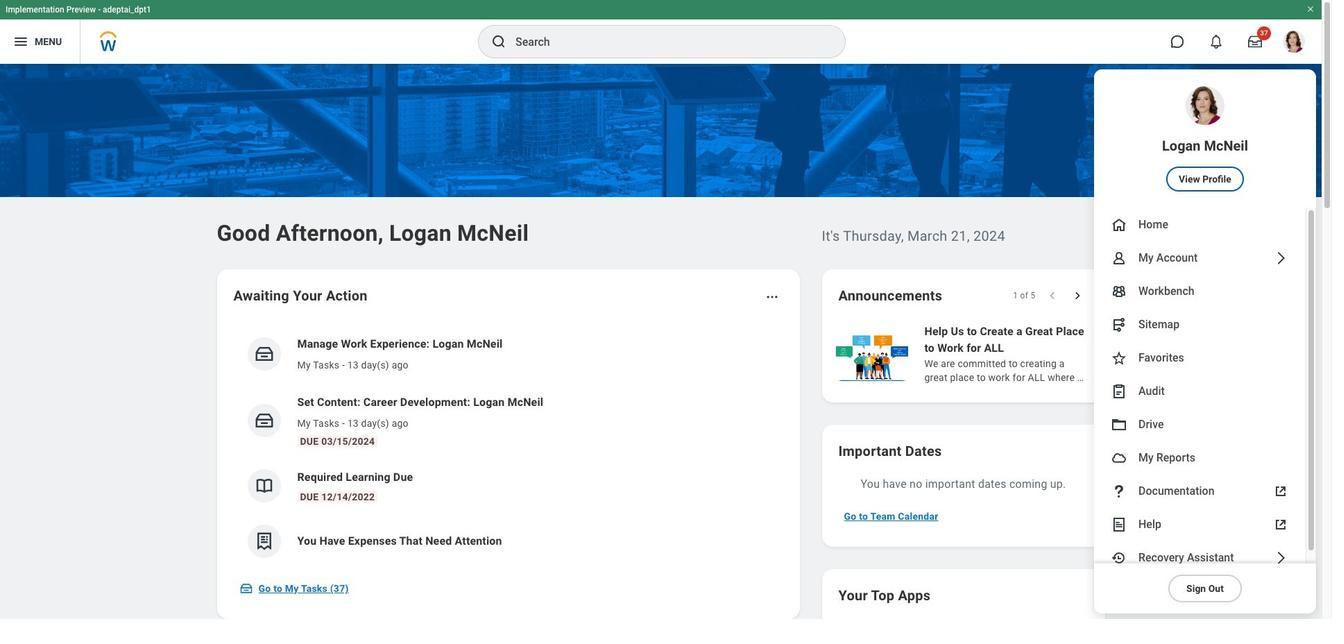 Task type: locate. For each thing, give the bounding box(es) containing it.
user image
[[1111, 250, 1128, 267]]

4 menu item from the top
[[1095, 275, 1306, 308]]

banner
[[0, 0, 1322, 614]]

8 menu item from the top
[[1095, 408, 1306, 442]]

menu item
[[1095, 69, 1317, 208], [1095, 208, 1306, 242], [1095, 242, 1306, 275], [1095, 275, 1306, 308], [1095, 308, 1306, 342], [1095, 342, 1306, 375], [1095, 375, 1306, 408], [1095, 408, 1306, 442], [1095, 442, 1306, 475], [1095, 475, 1306, 508], [1095, 508, 1306, 541], [1095, 541, 1306, 575]]

chevron right small image
[[1071, 289, 1085, 303]]

dashboard expenses image
[[254, 531, 275, 552]]

inbox image
[[254, 344, 275, 364], [254, 410, 275, 431], [239, 582, 253, 596]]

ext link image
[[1273, 516, 1290, 533]]

main content
[[0, 64, 1333, 619]]

avatar image
[[1111, 450, 1128, 466]]

9 menu item from the top
[[1095, 442, 1306, 475]]

Search Workday  search field
[[516, 26, 817, 57]]

menu
[[1095, 69, 1317, 614]]

search image
[[491, 33, 507, 50]]

list
[[833, 322, 1333, 386], [234, 325, 783, 569]]

question image
[[1111, 483, 1128, 500]]

7 menu item from the top
[[1095, 375, 1306, 408]]

status
[[1014, 290, 1036, 301]]

justify image
[[12, 33, 29, 50]]

time image
[[1111, 550, 1128, 566]]

6 menu item from the top
[[1095, 342, 1306, 375]]

1 menu item from the top
[[1095, 69, 1317, 208]]

book open image
[[254, 476, 275, 496]]

star image
[[1111, 350, 1128, 367]]

chevron right image
[[1273, 550, 1290, 566]]

paste image
[[1111, 383, 1128, 400]]

11 menu item from the top
[[1095, 508, 1306, 541]]

endpoints image
[[1111, 317, 1128, 333]]



Task type: vqa. For each thing, say whether or not it's contained in the screenshot.
4th menu item from the bottom of the page
yes



Task type: describe. For each thing, give the bounding box(es) containing it.
document image
[[1111, 516, 1128, 533]]

logan mcneil image
[[1284, 31, 1306, 53]]

12 menu item from the top
[[1095, 541, 1306, 575]]

1 vertical spatial inbox image
[[254, 410, 275, 431]]

1 horizontal spatial list
[[833, 322, 1333, 386]]

notifications large image
[[1210, 35, 1224, 49]]

close environment banner image
[[1307, 5, 1315, 13]]

inbox large image
[[1249, 35, 1263, 49]]

chevron right image
[[1273, 250, 1290, 267]]

contact card matrix manager image
[[1111, 283, 1128, 300]]

folder open image
[[1111, 417, 1128, 433]]

2 menu item from the top
[[1095, 208, 1306, 242]]

ext link image
[[1273, 483, 1290, 500]]

10 menu item from the top
[[1095, 475, 1306, 508]]

5 menu item from the top
[[1095, 308, 1306, 342]]

home image
[[1111, 217, 1128, 233]]

chevron left small image
[[1046, 289, 1060, 303]]

0 horizontal spatial list
[[234, 325, 783, 569]]

3 menu item from the top
[[1095, 242, 1306, 275]]

0 vertical spatial inbox image
[[254, 344, 275, 364]]

2 vertical spatial inbox image
[[239, 582, 253, 596]]



